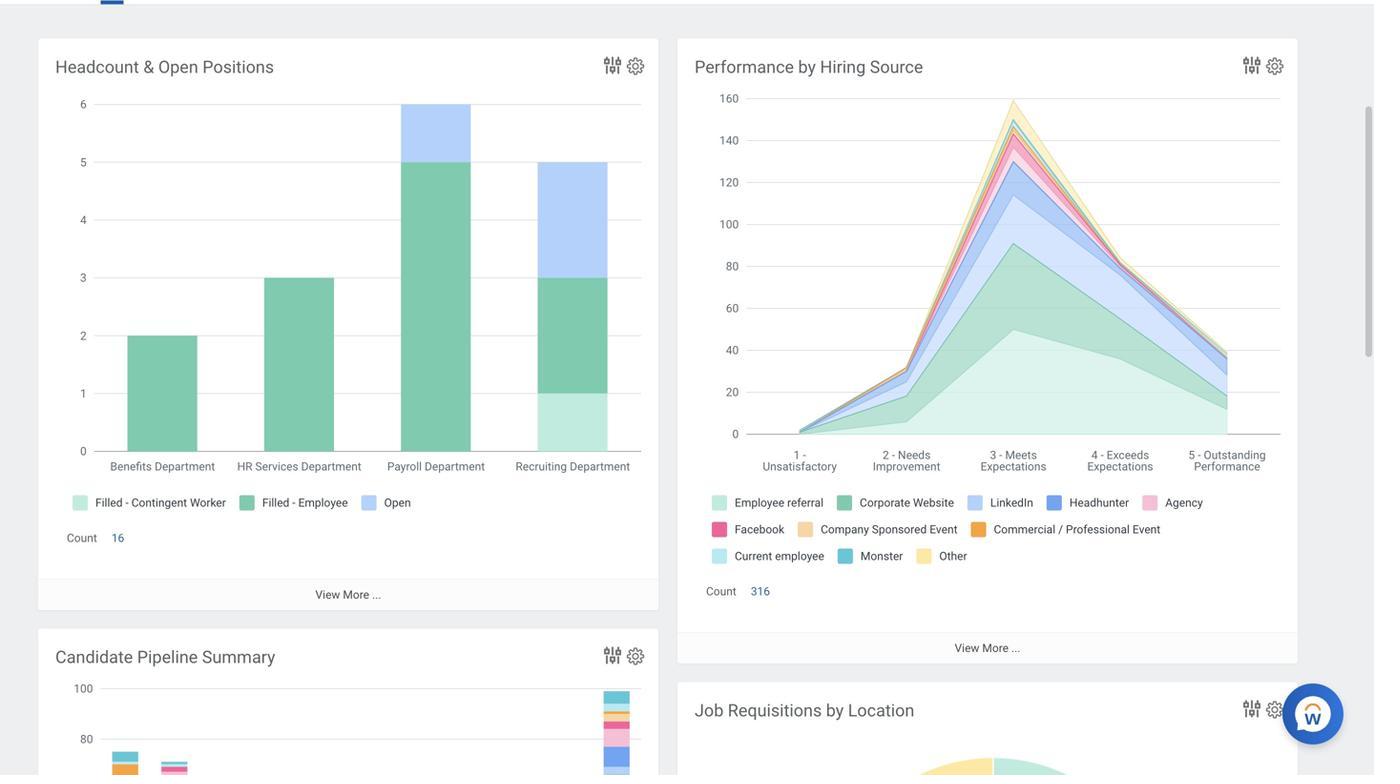 Task type: vqa. For each thing, say whether or not it's contained in the screenshot.
topmost Configure and view chart data icon
yes



Task type: locate. For each thing, give the bounding box(es) containing it.
1 horizontal spatial by
[[826, 701, 844, 721]]

... inside performance by hiring source element
[[1012, 642, 1021, 655]]

1 horizontal spatial view more ... link
[[678, 633, 1298, 664]]

0 horizontal spatial ...
[[372, 589, 381, 602]]

count inside performance by hiring source element
[[706, 586, 737, 599]]

1 vertical spatial more
[[982, 642, 1009, 655]]

0 horizontal spatial more
[[343, 589, 369, 602]]

0 vertical spatial view
[[315, 589, 340, 602]]

0 vertical spatial ...
[[372, 589, 381, 602]]

view inside performance by hiring source element
[[955, 642, 980, 655]]

1 horizontal spatial view
[[955, 642, 980, 655]]

0 horizontal spatial view more ...
[[315, 589, 381, 602]]

1 horizontal spatial more
[[982, 642, 1009, 655]]

0 vertical spatial view more ...
[[315, 589, 381, 602]]

16
[[111, 532, 124, 546]]

view more ... link for source
[[678, 633, 1298, 664]]

2 vertical spatial configure and view chart data image
[[1241, 698, 1264, 721]]

headcount & open positions element
[[38, 39, 658, 611]]

1 vertical spatial count
[[706, 586, 737, 599]]

1 horizontal spatial ...
[[1012, 642, 1021, 655]]

0 vertical spatial more
[[343, 589, 369, 602]]

more for headcount & open positions
[[343, 589, 369, 602]]

view more ... inside performance by hiring source element
[[955, 642, 1021, 655]]

count for headcount
[[67, 532, 97, 546]]

performance
[[695, 57, 794, 77]]

... inside headcount & open positions element
[[372, 589, 381, 602]]

1 vertical spatial view more ... link
[[678, 633, 1298, 664]]

1 horizontal spatial count
[[706, 586, 737, 599]]

0 vertical spatial count
[[67, 532, 97, 546]]

view more ... for performance by hiring source
[[955, 642, 1021, 655]]

0 vertical spatial configure and view chart data image
[[601, 54, 624, 77]]

more inside headcount & open positions element
[[343, 589, 369, 602]]

view more ... link for positions
[[38, 579, 658, 611]]

configure and view chart data image left configure job requisitions by location image
[[1241, 698, 1264, 721]]

view inside headcount & open positions element
[[315, 589, 340, 602]]

more inside performance by hiring source element
[[982, 642, 1009, 655]]

1 vertical spatial by
[[826, 701, 844, 721]]

1 horizontal spatial view more ...
[[955, 642, 1021, 655]]

candidate pipeline summary
[[55, 648, 275, 668]]

view more ...
[[315, 589, 381, 602], [955, 642, 1021, 655]]

0 horizontal spatial count
[[67, 532, 97, 546]]

configure candidate pipeline summary image
[[625, 647, 646, 668]]

by left hiring
[[798, 57, 816, 77]]

view for performance by hiring source
[[955, 642, 980, 655]]

positions
[[203, 57, 274, 77]]

configure and view chart data image
[[601, 54, 624, 77], [601, 645, 624, 668], [1241, 698, 1264, 721]]

1 vertical spatial view more ...
[[955, 642, 1021, 655]]

pipeline
[[137, 648, 198, 668]]

1 vertical spatial ...
[[1012, 642, 1021, 655]]

configure and view chart data image left configure candidate pipeline summary image
[[601, 645, 624, 668]]

...
[[372, 589, 381, 602], [1012, 642, 1021, 655]]

by
[[798, 57, 816, 77], [826, 701, 844, 721]]

headcount & open positions
[[55, 57, 274, 77]]

view more ... for headcount & open positions
[[315, 589, 381, 602]]

more
[[343, 589, 369, 602], [982, 642, 1009, 655]]

requisitions
[[728, 701, 822, 721]]

location
[[848, 701, 915, 721]]

1 vertical spatial view
[[955, 642, 980, 655]]

1 vertical spatial configure and view chart data image
[[601, 645, 624, 668]]

count left 316
[[706, 586, 737, 599]]

configure and view chart data image inside job requisitions by location "element"
[[1241, 698, 1264, 721]]

more for performance by hiring source
[[982, 642, 1009, 655]]

count
[[67, 532, 97, 546], [706, 586, 737, 599]]

count for performance
[[706, 586, 737, 599]]

configure and view chart data image for location
[[1241, 698, 1264, 721]]

view more ... link
[[38, 579, 658, 611], [678, 633, 1298, 664]]

0 vertical spatial view more ... link
[[38, 579, 658, 611]]

configure job requisitions by location image
[[1264, 700, 1285, 721]]

0 horizontal spatial by
[[798, 57, 816, 77]]

configure and view chart data image inside candidate pipeline summary element
[[601, 645, 624, 668]]

configure and view chart data image inside headcount & open positions element
[[601, 54, 624, 77]]

0 horizontal spatial view more ... link
[[38, 579, 658, 611]]

tab
[[101, 0, 124, 4]]

performance by hiring source
[[695, 57, 923, 77]]

by left location in the bottom right of the page
[[826, 701, 844, 721]]

view
[[315, 589, 340, 602], [955, 642, 980, 655]]

count left 16
[[67, 532, 97, 546]]

view more ... inside headcount & open positions element
[[315, 589, 381, 602]]

0 horizontal spatial view
[[315, 589, 340, 602]]

configure and view chart data image left configure headcount & open positions 'icon'
[[601, 54, 624, 77]]

summary
[[202, 648, 275, 668]]



Task type: describe. For each thing, give the bounding box(es) containing it.
... for performance by hiring source
[[1012, 642, 1021, 655]]

&
[[143, 57, 154, 77]]

job requisitions by location element
[[678, 683, 1298, 776]]

hiring
[[820, 57, 866, 77]]

configure and view chart data image
[[1241, 54, 1264, 77]]

configure performance by hiring source image
[[1264, 56, 1285, 77]]

16 button
[[111, 531, 127, 547]]

candidate
[[55, 648, 133, 668]]

configure and view chart data image for positions
[[601, 54, 624, 77]]

0 vertical spatial by
[[798, 57, 816, 77]]

configure headcount & open positions image
[[625, 56, 646, 77]]

... for headcount & open positions
[[372, 589, 381, 602]]

316 button
[[751, 585, 773, 600]]

job
[[695, 701, 724, 721]]

source
[[870, 57, 923, 77]]

by inside "element"
[[826, 701, 844, 721]]

job requisitions by location
[[695, 701, 915, 721]]

candidate pipeline summary element
[[38, 629, 658, 776]]

performance by hiring source element
[[678, 39, 1298, 664]]

316
[[751, 586, 770, 599]]

open
[[158, 57, 198, 77]]

headcount
[[55, 57, 139, 77]]

view for headcount & open positions
[[315, 589, 340, 602]]



